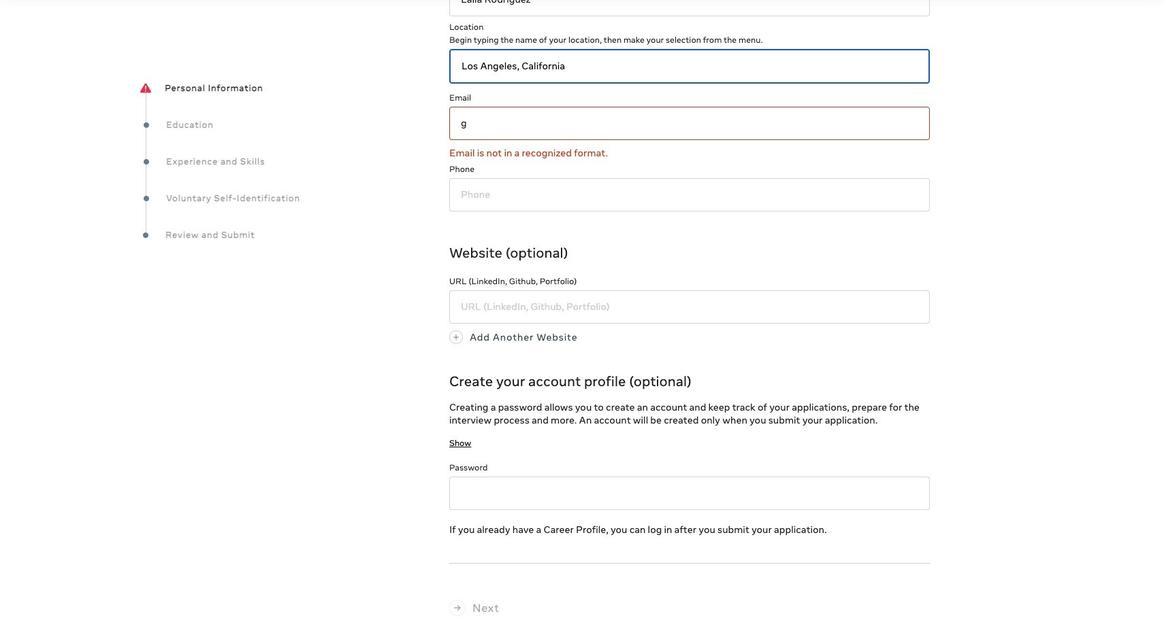 Task type: locate. For each thing, give the bounding box(es) containing it.
Full Name text field
[[449, 0, 930, 16]]

URL (LinkedIn, Github, Portfolio) text field
[[449, 291, 930, 324]]

None password field
[[449, 477, 930, 510]]



Task type: describe. For each thing, give the bounding box(es) containing it.
Email text field
[[449, 107, 930, 140]]

Phone text field
[[449, 178, 930, 212]]

Location text field
[[449, 49, 930, 84]]



